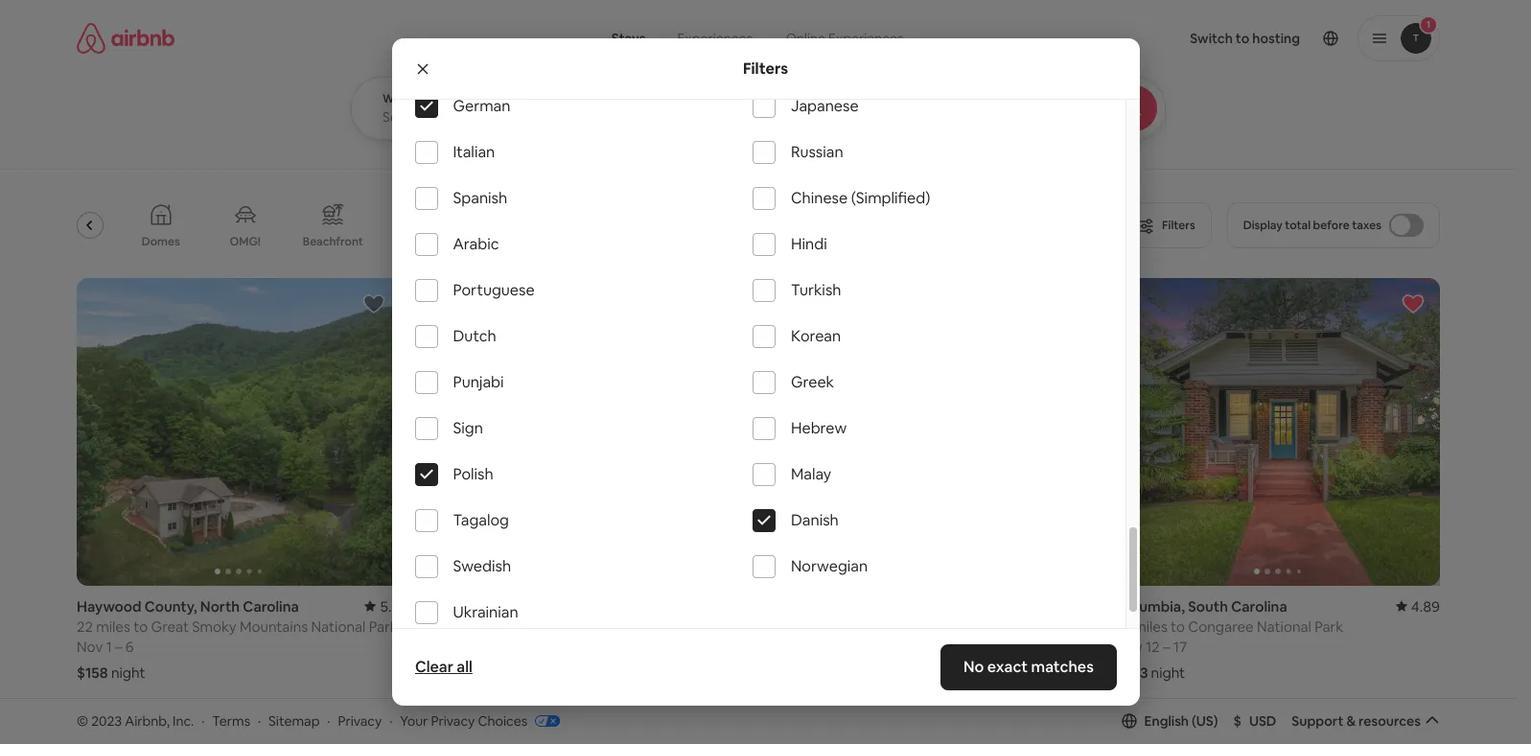 Task type: vqa. For each thing, say whether or not it's contained in the screenshot.
Danish
yes



Task type: describe. For each thing, give the bounding box(es) containing it.
support & resources button
[[1292, 712, 1440, 730]]

italian
[[453, 142, 495, 162]]

©
[[77, 712, 88, 729]]

to inside asheville, north carolina 43 miles to great smoky mountains national park
[[480, 617, 495, 635]]

support & resources
[[1292, 712, 1421, 730]]

the-
[[416, 234, 438, 249]]

english
[[1145, 712, 1189, 730]]

punjabi
[[453, 372, 504, 392]]

north inside asheville, north carolina 43 miles to great smoky mountains national park
[[491, 597, 530, 615]]

(simplified)
[[851, 188, 931, 208]]

asheville, north carolina 43 miles to great smoky mountains national park
[[423, 597, 744, 635]]

$ usd
[[1234, 712, 1277, 730]]

hebrew
[[791, 418, 847, 438]]

inc.
[[173, 712, 194, 729]]

stays button
[[596, 19, 661, 58]]

north inside 'haywood county, north carolina 22 miles to great smoky mountains national park nov 1 – 6 $158 night'
[[200, 597, 240, 615]]

online experiences
[[786, 30, 904, 47]]

swedish
[[453, 556, 511, 577]]

arabic
[[453, 234, 499, 254]]

domes
[[142, 234, 180, 249]]

6
[[125, 637, 134, 656]]

night inside the columbia, south carolina 17 miles to congaree national park nov 12 – 17 $103 night
[[1151, 663, 1185, 681]]

– inside the columbia, south carolina 17 miles to congaree national park nov 12 – 17 $103 night
[[1163, 637, 1170, 656]]

before
[[1313, 218, 1350, 233]]

korean
[[791, 326, 841, 346]]

views
[[73, 234, 103, 249]]

support
[[1292, 712, 1344, 730]]

4.89
[[1411, 597, 1440, 615]]

1
[[106, 637, 112, 656]]

3 · from the left
[[327, 712, 330, 729]]

© 2023 airbnb, inc. ·
[[77, 712, 205, 729]]

greek
[[791, 372, 834, 392]]

tagalog
[[453, 510, 509, 531]]

sign
[[453, 418, 483, 438]]

english (us)
[[1145, 712, 1218, 730]]

omg!
[[230, 234, 261, 249]]

4 · from the left
[[389, 712, 393, 729]]

choices
[[478, 712, 528, 729]]

your
[[400, 712, 428, 729]]

$103
[[1117, 663, 1148, 681]]

3 park from the left
[[971, 617, 999, 635]]

stays tab panel
[[351, 77, 1219, 140]]

add to wishlist: horse shoe, north carolina image
[[709, 734, 732, 744]]

none search field containing stays
[[351, 0, 1219, 140]]

miles inside asheville, north carolina 43 miles to great smoky mountains national park
[[443, 617, 477, 635]]

congaree inside the columbia, south carolina 17 miles to congaree national park nov 12 – 17 $103 night
[[1188, 617, 1254, 635]]

clear all
[[415, 657, 472, 677]]

dutch
[[453, 326, 496, 346]]

2 experiences from the left
[[829, 30, 904, 47]]

remove from wishlist: columbia, south carolina image
[[1402, 292, 1425, 315]]

$158
[[77, 663, 108, 681]]

display total before taxes
[[1243, 218, 1382, 233]]

taxes
[[1352, 218, 1382, 233]]

– inside 'haywood county, north carolina 22 miles to great smoky mountains national park nov 1 – 6 $158 night'
[[115, 637, 122, 656]]

12
[[1146, 637, 1160, 656]]

add to wishlist: columbia, south carolina image
[[1402, 734, 1425, 744]]

3 to from the left
[[827, 617, 841, 635]]

exact
[[987, 657, 1028, 677]]

Where field
[[383, 108, 633, 126]]

carolina inside 'haywood county, north carolina 22 miles to great smoky mountains national park nov 1 – 6 $158 night'
[[243, 597, 299, 615]]

airbnb,
[[125, 712, 170, 729]]

norwegian
[[791, 556, 868, 577]]

0 vertical spatial 17
[[1117, 617, 1130, 635]]

1 congaree from the left
[[844, 617, 910, 635]]

mountains inside 'haywood county, north carolina 22 miles to great smoky mountains national park nov 1 – 6 $158 night'
[[240, 617, 308, 635]]

23 miles to congaree national park
[[770, 617, 999, 635]]

(us)
[[1192, 712, 1218, 730]]

grid
[[438, 234, 460, 249]]

resources
[[1359, 712, 1421, 730]]

smoky inside asheville, north carolina 43 miles to great smoky mountains national park
[[539, 617, 583, 635]]

1 privacy from the left
[[338, 712, 382, 729]]

great inside asheville, north carolina 43 miles to great smoky mountains national park
[[498, 617, 536, 635]]

asheville,
[[423, 597, 488, 615]]

sitemap link
[[269, 712, 320, 729]]

russian
[[791, 142, 843, 162]]

carolina for asheville, north carolina 43 miles to great smoky mountains national park
[[533, 597, 589, 615]]

english (us) button
[[1121, 712, 1218, 730]]

columbia, south carolina 17 miles to congaree national park nov 12 – 17 $103 night
[[1117, 597, 1344, 681]]

&
[[1347, 712, 1356, 730]]

japanese
[[791, 96, 859, 116]]

terms
[[212, 712, 250, 729]]

$
[[1234, 712, 1242, 730]]

online
[[786, 30, 826, 47]]

terms link
[[212, 712, 250, 729]]

spanish
[[453, 188, 507, 208]]

polish
[[453, 464, 494, 485]]

display
[[1243, 218, 1283, 233]]

chinese (simplified)
[[791, 188, 931, 208]]

south
[[1188, 597, 1228, 615]]

hindi
[[791, 234, 827, 254]]

3 miles from the left
[[789, 617, 824, 635]]

haywood county, north carolina 22 miles to great smoky mountains national park nov 1 – 6 $158 night
[[77, 597, 398, 681]]



Task type: locate. For each thing, give the bounding box(es) containing it.
1 · from the left
[[202, 712, 205, 729]]

show map
[[714, 628, 780, 645]]

1 experiences from the left
[[677, 30, 753, 47]]

carolina for columbia, south carolina 17 miles to congaree national park nov 12 – 17 $103 night
[[1232, 597, 1288, 615]]

ukrainian
[[453, 602, 518, 623]]

to
[[133, 617, 148, 635], [480, 617, 495, 635], [827, 617, 841, 635], [1171, 617, 1185, 635]]

miles inside the columbia, south carolina 17 miles to congaree national park nov 12 – 17 $103 night
[[1134, 617, 1168, 635]]

1 carolina from the left
[[243, 597, 299, 615]]

2 park from the left
[[716, 617, 744, 635]]

congaree down south
[[1188, 617, 1254, 635]]

1 nov from the left
[[77, 637, 103, 656]]

clear
[[415, 657, 453, 677]]

experiences button
[[661, 19, 769, 58]]

2 nov from the left
[[1117, 637, 1143, 656]]

national inside the columbia, south carolina 17 miles to congaree national park nov 12 – 17 $103 night
[[1257, 617, 1312, 635]]

1 smoky from the left
[[192, 617, 237, 635]]

all
[[456, 657, 472, 677]]

park inside the columbia, south carolina 17 miles to congaree national park nov 12 – 17 $103 night
[[1315, 617, 1344, 635]]

mountains
[[240, 617, 308, 635], [587, 617, 655, 635]]

park
[[369, 617, 398, 635], [716, 617, 744, 635], [971, 617, 999, 635], [1315, 617, 1344, 635]]

your privacy choices link
[[400, 712, 560, 731]]

2 to from the left
[[480, 617, 495, 635]]

1 horizontal spatial great
[[498, 617, 536, 635]]

group containing amazing views
[[22, 188, 1112, 263]]

display total before taxes button
[[1227, 202, 1440, 248]]

no exact matches link
[[940, 644, 1117, 690]]

off-the-grid
[[394, 234, 460, 249]]

· left privacy link
[[327, 712, 330, 729]]

nov inside 'haywood county, north carolina 22 miles to great smoky mountains national park nov 1 – 6 $158 night'
[[77, 637, 103, 656]]

miles inside 'haywood county, north carolina 22 miles to great smoky mountains national park nov 1 – 6 $158 night'
[[96, 617, 130, 635]]

–
[[115, 637, 122, 656], [1163, 637, 1170, 656]]

nov left 12
[[1117, 637, 1143, 656]]

what can we help you find? tab list
[[596, 19, 769, 58]]

3 carolina from the left
[[1232, 597, 1288, 615]]

· right the terms on the bottom
[[258, 712, 261, 729]]

1 night from the left
[[111, 663, 145, 681]]

group
[[22, 188, 1112, 263], [77, 278, 400, 586], [423, 278, 747, 586], [447, 278, 1094, 586], [1117, 278, 1440, 586], [77, 720, 400, 744], [423, 720, 747, 744], [770, 720, 1094, 744], [1117, 720, 1440, 744]]

your privacy choices
[[400, 712, 528, 729]]

where
[[383, 91, 419, 106]]

design
[[765, 234, 803, 249]]

– right 12
[[1163, 637, 1170, 656]]

miles
[[96, 617, 130, 635], [443, 617, 477, 635], [789, 617, 824, 635], [1134, 617, 1168, 635]]

2023
[[91, 712, 122, 729]]

amazing views
[[22, 234, 103, 249]]

great down county,
[[151, 617, 189, 635]]

park inside 'haywood county, north carolina 22 miles to great smoky mountains national park nov 1 – 6 $158 night'
[[369, 617, 398, 635]]

park inside asheville, north carolina 43 miles to great smoky mountains national park
[[716, 617, 744, 635]]

great
[[151, 617, 189, 635], [498, 617, 536, 635]]

lakefront
[[491, 234, 544, 249]]

no
[[963, 657, 984, 677]]

1 national from the left
[[311, 617, 366, 635]]

1 great from the left
[[151, 617, 189, 635]]

nov left 1
[[77, 637, 103, 656]]

1 horizontal spatial smoky
[[539, 617, 583, 635]]

5.0
[[380, 597, 400, 615]]

online experiences link
[[769, 19, 921, 58]]

0 horizontal spatial nov
[[77, 637, 103, 656]]

2 privacy from the left
[[431, 712, 475, 729]]

beachfront
[[303, 234, 363, 249]]

2 carolina from the left
[[533, 597, 589, 615]]

to inside 'haywood county, north carolina 22 miles to great smoky mountains national park nov 1 – 6 $158 night'
[[133, 617, 148, 635]]

national inside 'haywood county, north carolina 22 miles to great smoky mountains national park nov 1 – 6 $158 night'
[[311, 617, 366, 635]]

0 horizontal spatial carolina
[[243, 597, 299, 615]]

2 mountains from the left
[[587, 617, 655, 635]]

0 horizontal spatial –
[[115, 637, 122, 656]]

0 horizontal spatial great
[[151, 617, 189, 635]]

profile element
[[950, 0, 1440, 77]]

add to wishlist: haywood county, north carolina image
[[362, 292, 385, 315]]

filters
[[743, 58, 788, 78]]

nov
[[77, 637, 103, 656], [1117, 637, 1143, 656]]

portuguese
[[453, 280, 535, 300]]

4.89 out of 5 average rating image
[[1396, 597, 1440, 615]]

experiences right online
[[829, 30, 904, 47]]

3 night from the left
[[1151, 663, 1185, 681]]

$380
[[423, 663, 457, 681]]

total
[[1285, 218, 1311, 233]]

matches
[[1031, 657, 1094, 677]]

· right the inc. at left
[[202, 712, 205, 729]]

add to wishlist: canton, north carolina image
[[1055, 734, 1078, 744]]

experiences
[[677, 30, 753, 47], [829, 30, 904, 47]]

1 horizontal spatial mountains
[[587, 617, 655, 635]]

off-
[[394, 234, 416, 249]]

amazing
[[22, 234, 70, 249]]

4 miles from the left
[[1134, 617, 1168, 635]]

map
[[752, 628, 780, 645]]

smoky inside 'haywood county, north carolina 22 miles to great smoky mountains national park nov 1 – 6 $158 night'
[[192, 617, 237, 635]]

1 vertical spatial 17
[[1174, 637, 1187, 656]]

carolina inside asheville, north carolina 43 miles to great smoky mountains national park
[[533, 597, 589, 615]]

2 national from the left
[[658, 617, 713, 635]]

3 national from the left
[[913, 617, 968, 635]]

1 horizontal spatial north
[[491, 597, 530, 615]]

great down swedish
[[498, 617, 536, 635]]

1 horizontal spatial –
[[1163, 637, 1170, 656]]

0 horizontal spatial congaree
[[844, 617, 910, 635]]

1 horizontal spatial 17
[[1174, 637, 1187, 656]]

columbia,
[[1117, 597, 1185, 615]]

terms · sitemap · privacy
[[212, 712, 382, 729]]

show map button
[[695, 613, 822, 659]]

remove from wishlist: asheville, north carolina image
[[362, 734, 385, 744]]

1 mountains from the left
[[240, 617, 308, 635]]

stays
[[612, 30, 646, 47]]

privacy up remove from wishlist: asheville, north carolina icon
[[338, 712, 382, 729]]

1 horizontal spatial experiences
[[829, 30, 904, 47]]

great inside 'haywood county, north carolina 22 miles to great smoky mountains national park nov 1 – 6 $158 night'
[[151, 617, 189, 635]]

sitemap
[[269, 712, 320, 729]]

0 horizontal spatial night
[[111, 663, 145, 681]]

1 park from the left
[[369, 617, 398, 635]]

congaree
[[844, 617, 910, 635], [1188, 617, 1254, 635]]

no exact matches
[[963, 657, 1094, 677]]

malay
[[791, 464, 832, 485]]

1 horizontal spatial carolina
[[533, 597, 589, 615]]

park left map
[[716, 617, 744, 635]]

2 – from the left
[[1163, 637, 1170, 656]]

2 horizontal spatial night
[[1151, 663, 1185, 681]]

17
[[1117, 617, 1130, 635], [1174, 637, 1187, 656]]

to inside the columbia, south carolina 17 miles to congaree national park nov 12 – 17 $103 night
[[1171, 617, 1185, 635]]

miles down asheville,
[[443, 617, 477, 635]]

miles down haywood
[[96, 617, 130, 635]]

park up no
[[971, 617, 999, 635]]

privacy
[[338, 712, 382, 729], [431, 712, 475, 729]]

·
[[202, 712, 205, 729], [258, 712, 261, 729], [327, 712, 330, 729], [389, 712, 393, 729]]

1 to from the left
[[133, 617, 148, 635]]

2 miles from the left
[[443, 617, 477, 635]]

1 miles from the left
[[96, 617, 130, 635]]

turkish
[[791, 280, 841, 300]]

2 great from the left
[[498, 617, 536, 635]]

1 horizontal spatial privacy
[[431, 712, 475, 729]]

privacy right 'your'
[[431, 712, 475, 729]]

2 congaree from the left
[[1188, 617, 1254, 635]]

nov inside the columbia, south carolina 17 miles to congaree national park nov 12 – 17 $103 night
[[1117, 637, 1143, 656]]

haywood
[[77, 597, 142, 615]]

1 horizontal spatial night
[[461, 663, 495, 681]]

carolina inside the columbia, south carolina 17 miles to congaree national park nov 12 – 17 $103 night
[[1232, 597, 1288, 615]]

0 horizontal spatial experiences
[[677, 30, 753, 47]]

4 to from the left
[[1171, 617, 1185, 635]]

2 · from the left
[[258, 712, 261, 729]]

5.0 out of 5 average rating image
[[365, 597, 400, 615]]

night down 12
[[1151, 663, 1185, 681]]

2 north from the left
[[491, 597, 530, 615]]

2 horizontal spatial carolina
[[1232, 597, 1288, 615]]

None search field
[[351, 0, 1219, 140]]

43
[[423, 617, 440, 635]]

· left 'your'
[[389, 712, 393, 729]]

north right county,
[[200, 597, 240, 615]]

miles right 23
[[789, 617, 824, 635]]

north
[[200, 597, 240, 615], [491, 597, 530, 615]]

night down 6
[[111, 663, 145, 681]]

congaree down 'norwegian' at the bottom
[[844, 617, 910, 635]]

2 smoky from the left
[[539, 617, 583, 635]]

night
[[111, 663, 145, 681], [461, 663, 495, 681], [1151, 663, 1185, 681]]

chinese
[[791, 188, 848, 208]]

north down swedish
[[491, 597, 530, 615]]

privacy link
[[338, 712, 382, 729]]

smoky down county,
[[192, 617, 237, 635]]

0 horizontal spatial north
[[200, 597, 240, 615]]

– right 1
[[115, 637, 122, 656]]

park down 5.0 out of 5 average rating image
[[369, 617, 398, 635]]

4 national from the left
[[1257, 617, 1312, 635]]

to down asheville,
[[480, 617, 495, 635]]

park up the support
[[1315, 617, 1344, 635]]

national
[[311, 617, 366, 635], [658, 617, 713, 635], [913, 617, 968, 635], [1257, 617, 1312, 635]]

4 park from the left
[[1315, 617, 1344, 635]]

2 night from the left
[[461, 663, 495, 681]]

23
[[770, 617, 786, 635]]

experiences up filters
[[677, 30, 753, 47]]

1 – from the left
[[115, 637, 122, 656]]

night right the $380
[[461, 663, 495, 681]]

0 horizontal spatial privacy
[[338, 712, 382, 729]]

clear all button
[[405, 648, 482, 687]]

0 horizontal spatial mountains
[[240, 617, 308, 635]]

smoky right the 'ukrainian'
[[539, 617, 583, 635]]

german
[[453, 96, 511, 116]]

22
[[77, 617, 93, 635]]

night inside 'haywood county, north carolina 22 miles to great smoky mountains national park nov 1 – 6 $158 night'
[[111, 663, 145, 681]]

17 down columbia,
[[1117, 617, 1130, 635]]

miles down columbia,
[[1134, 617, 1168, 635]]

show
[[714, 628, 749, 645]]

filters dialog
[[392, 0, 1140, 706]]

$380 night
[[423, 663, 495, 681]]

mountains inside asheville, north carolina 43 miles to great smoky mountains national park
[[587, 617, 655, 635]]

1 horizontal spatial nov
[[1117, 637, 1143, 656]]

to down columbia,
[[1171, 617, 1185, 635]]

1 north from the left
[[200, 597, 240, 615]]

national inside asheville, north carolina 43 miles to great smoky mountains national park
[[658, 617, 713, 635]]

1 horizontal spatial congaree
[[1188, 617, 1254, 635]]

0 horizontal spatial 17
[[1117, 617, 1130, 635]]

0 horizontal spatial smoky
[[192, 617, 237, 635]]

experiences inside button
[[677, 30, 753, 47]]

17 right 12
[[1174, 637, 1187, 656]]

to right 23
[[827, 617, 841, 635]]

to up 6
[[133, 617, 148, 635]]



